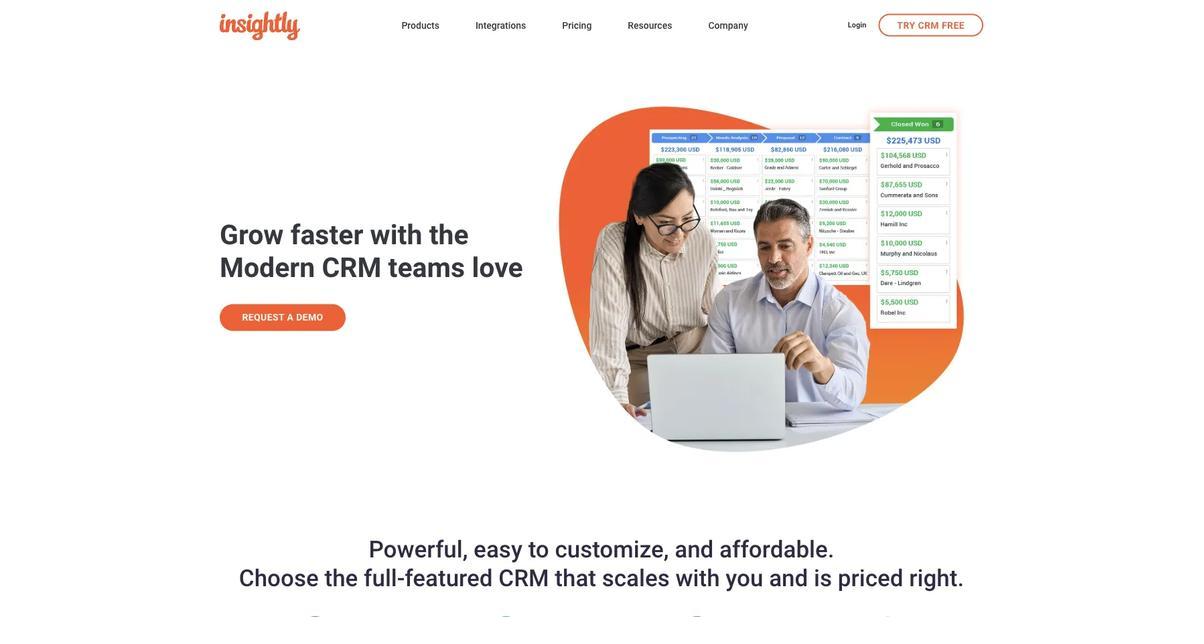 Task type: vqa. For each thing, say whether or not it's contained in the screenshot.
love
yes



Task type: locate. For each thing, give the bounding box(es) containing it.
with up teams at the top left of page
[[370, 219, 422, 251]]

pricing
[[562, 20, 592, 31]]

and
[[675, 536, 714, 563], [769, 565, 808, 592]]

1 vertical spatial the
[[325, 565, 358, 592]]

integrations link
[[476, 17, 526, 36]]

0 horizontal spatial with
[[370, 219, 422, 251]]

0 vertical spatial and
[[675, 536, 714, 563]]

crm inside grow faster with the modern crm teams love
[[322, 252, 382, 284]]

the inside grow faster with the modern crm teams love
[[429, 219, 469, 251]]

choose
[[239, 565, 319, 592]]

login
[[848, 21, 867, 29]]

products link
[[402, 17, 439, 36]]

love
[[472, 252, 523, 284]]

2 vertical spatial crm
[[499, 565, 549, 592]]

0 vertical spatial the
[[429, 219, 469, 251]]

powerful, easy to customize, and affordable. choose the full-featured crm that scales with you and is priced right.
[[239, 536, 964, 592]]

to
[[528, 536, 549, 563]]

with inside powerful, easy to customize, and affordable. choose the full-featured crm that scales with you and is priced right.
[[676, 565, 720, 592]]

2 horizontal spatial crm
[[918, 20, 939, 31]]

demo
[[296, 312, 323, 323]]

priced
[[838, 565, 904, 592]]

products
[[402, 20, 439, 31]]

1 horizontal spatial the
[[429, 219, 469, 251]]

1 vertical spatial and
[[769, 565, 808, 592]]

request a demo link
[[220, 304, 346, 331]]

with left you
[[676, 565, 720, 592]]

the
[[429, 219, 469, 251], [325, 565, 358, 592]]

you
[[726, 565, 763, 592]]

a
[[287, 312, 294, 323]]

teams
[[388, 252, 465, 284]]

is
[[814, 565, 832, 592]]

with
[[370, 219, 422, 251], [676, 565, 720, 592]]

scales
[[602, 565, 670, 592]]

the up teams at the top left of page
[[429, 219, 469, 251]]

0 vertical spatial with
[[370, 219, 422, 251]]

crm right try
[[918, 20, 939, 31]]

0 horizontal spatial the
[[325, 565, 358, 592]]

the left the full-
[[325, 565, 358, 592]]

crm down 'faster'
[[322, 252, 382, 284]]

1 horizontal spatial crm
[[499, 565, 549, 592]]

0 horizontal spatial crm
[[322, 252, 382, 284]]

1 vertical spatial with
[[676, 565, 720, 592]]

1 horizontal spatial with
[[676, 565, 720, 592]]

right.
[[909, 565, 964, 592]]

affordable.
[[720, 536, 835, 563]]

0 vertical spatial crm
[[918, 20, 939, 31]]

integrations
[[476, 20, 526, 31]]

resources
[[628, 20, 672, 31]]

crm down to
[[499, 565, 549, 592]]

1 horizontal spatial and
[[769, 565, 808, 592]]

1 vertical spatial crm
[[322, 252, 382, 284]]

crm
[[918, 20, 939, 31], [322, 252, 382, 284], [499, 565, 549, 592]]

the inside powerful, easy to customize, and affordable. choose the full-featured crm that scales with you and is priced right.
[[325, 565, 358, 592]]

grow faster with the modern crm teams love
[[220, 219, 523, 284]]



Task type: describe. For each thing, give the bounding box(es) containing it.
home banner businessman 2023 v3 image
[[556, 87, 984, 455]]

with inside grow faster with the modern crm teams love
[[370, 219, 422, 251]]

insightly logo image
[[220, 11, 300, 40]]

modern
[[220, 252, 315, 284]]

0 horizontal spatial and
[[675, 536, 714, 563]]

try crm free button
[[879, 14, 984, 37]]

customize,
[[555, 536, 669, 563]]

try
[[897, 20, 916, 31]]

resources link
[[628, 17, 672, 36]]

faster
[[291, 219, 363, 251]]

featured
[[405, 565, 493, 592]]

full-
[[364, 565, 405, 592]]

company link
[[708, 17, 748, 36]]

free
[[942, 20, 965, 31]]

company
[[708, 20, 748, 31]]

request
[[242, 312, 284, 323]]

powerful,
[[369, 536, 468, 563]]

easy
[[474, 536, 523, 563]]

try crm free link
[[879, 14, 984, 37]]

grow
[[220, 219, 284, 251]]

insightly logo link
[[220, 11, 380, 40]]

try crm free
[[897, 20, 965, 31]]

crm inside powerful, easy to customize, and affordable. choose the full-featured crm that scales with you and is priced right.
[[499, 565, 549, 592]]

pricing link
[[562, 17, 592, 36]]

login link
[[848, 20, 867, 32]]

crm inside 'button'
[[918, 20, 939, 31]]

request a demo
[[242, 312, 323, 323]]

that
[[555, 565, 596, 592]]



